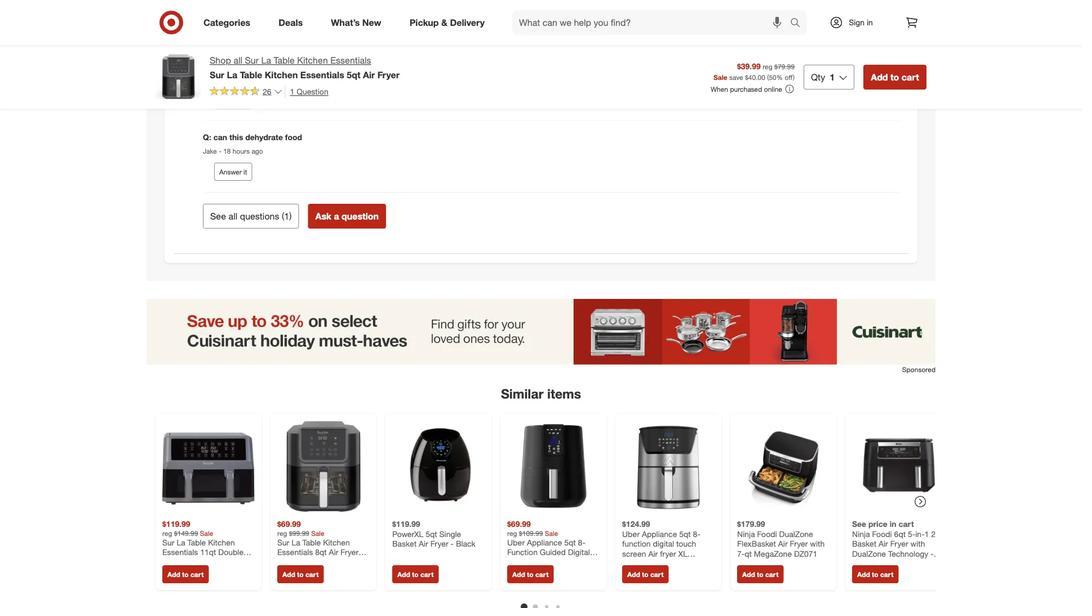 Task type: locate. For each thing, give the bounding box(es) containing it.
answer for this
[[219, 168, 242, 176]]

what's new link
[[321, 10, 395, 35]]

to for $69.99 reg $99.99 sale sur la table kitchen essentials 8qt air fryer black
[[297, 571, 304, 579]]

la up the 26
[[261, 55, 271, 66]]

essentials inside $119.99 reg $149.99 sale sur la table kitchen essentials 11qt double basket air fryer
[[162, 548, 198, 558]]

with inside "see price in cart ninja foodi 6qt 5-in-1 2- basket air fryer with dualzone technology - dz090"
[[910, 539, 925, 549]]

3 answer from the top
[[219, 168, 242, 176]]

1 horizontal spatial $119.99
[[392, 520, 420, 529]]

1 foodi from the left
[[757, 529, 777, 539]]

air left fryer
[[648, 549, 658, 559]]

food
[[285, 132, 302, 142]]

ninja inside $179.99 ninja foodi dualzone flexbasket air fryer with 7-qt megazone dz071
[[737, 529, 755, 539]]

1 horizontal spatial )
[[793, 73, 795, 81]]

dualzone down price
[[852, 549, 886, 559]]

online
[[764, 85, 782, 93]]

all inside shop all sur la table kitchen essentials sur la table kitchen essentials 5qt air fryer
[[234, 55, 242, 66]]

kitchen inside $119.99 reg $149.99 sale sur la table kitchen essentials 11qt double basket air fryer
[[208, 538, 235, 548]]

it
[[243, 24, 247, 32], [243, 96, 247, 104], [243, 168, 247, 176]]

q:
[[203, 60, 211, 70], [203, 132, 211, 142]]

add to cart for $124.99 uber appliance 5qt 8- function digital touch screen air fryer xl premium - stainless steel
[[627, 571, 664, 579]]

it up cancer
[[243, 24, 247, 32]]

0 vertical spatial dualzone
[[779, 529, 813, 539]]

uber
[[622, 529, 640, 539], [507, 538, 525, 548]]

$179.99 ninja foodi dualzone flexbasket air fryer with 7-qt megazone dz071
[[737, 520, 825, 559]]

add to cart for $119.99 reg $149.99 sale sur la table kitchen essentials 11qt double basket air fryer
[[167, 571, 204, 579]]

- left 18
[[219, 147, 221, 155]]

q: can this dehydrate food jake - 18 hours ago
[[203, 132, 302, 155]]

fryer inside the $119.99 powerxl 5qt single basket air fryer - black
[[430, 539, 448, 549]]

qty
[[811, 71, 825, 82]]

2 with from the left
[[910, 539, 925, 549]]

0 vertical spatial see
[[210, 211, 226, 222]]

sur down shop
[[210, 69, 224, 80]]

basket inside "see price in cart ninja foodi 6qt 5-in-1 2- basket air fryer with dualzone technology - dz090"
[[852, 539, 876, 549]]

reg up 50
[[763, 62, 772, 71]]

8- inside $69.99 reg $109.99 sale uber appliance 5qt 8- function guided digital air fryer - black
[[578, 538, 585, 548]]

questions
[[240, 211, 279, 222]]

2 vertical spatial answer it button
[[214, 163, 252, 181]]

kitchen right $99.99
[[323, 538, 350, 548]]

1 horizontal spatial ninja
[[852, 529, 870, 539]]

today
[[236, 75, 253, 84]]

reg inside $119.99 reg $149.99 sale sur la table kitchen essentials 11qt double basket air fryer
[[162, 529, 172, 538]]

cart for $69.99 reg $99.99 sale sur la table kitchen essentials 8qt air fryer black
[[305, 571, 319, 579]]

0 vertical spatial (
[[767, 73, 769, 81]]

1 q: from the top
[[203, 60, 211, 70]]

2 foodi from the left
[[872, 529, 892, 539]]

1 with from the left
[[810, 539, 825, 549]]

2 ninja from the left
[[852, 529, 870, 539]]

answer it down 18
[[219, 168, 247, 176]]

categories link
[[194, 10, 264, 35]]

see left price
[[852, 520, 866, 529]]

5qt inside shop all sur la table kitchen essentials sur la table kitchen essentials 5qt air fryer
[[347, 69, 360, 80]]

kitchen
[[297, 55, 328, 66], [265, 69, 298, 80], [208, 538, 235, 548], [323, 538, 350, 548]]

2 vertical spatial answer it
[[219, 168, 247, 176]]

add for $119.99 powerxl 5qt single basket air fryer - black
[[397, 571, 410, 579]]

0 horizontal spatial appliance
[[527, 538, 562, 548]]

0 vertical spatial answer
[[219, 24, 242, 32]]

- inside the $119.99 powerxl 5qt single basket air fryer - black
[[451, 539, 454, 549]]

essentials up question
[[300, 69, 344, 80]]

0 horizontal spatial basket
[[162, 558, 187, 567]]

add to cart for $69.99 reg $99.99 sale sur la table kitchen essentials 8qt air fryer black
[[282, 571, 319, 579]]

to
[[890, 71, 899, 82], [182, 571, 189, 579], [297, 571, 304, 579], [412, 571, 419, 579], [527, 571, 533, 579], [642, 571, 648, 579], [757, 571, 763, 579], [872, 571, 878, 579]]

5qt right $109.99
[[564, 538, 576, 548]]

sur la table kitchen essentials 8qt air fryer black image
[[277, 420, 370, 513]]

foodi inside $179.99 ninja foodi dualzone flexbasket air fryer with 7-qt megazone dz071
[[757, 529, 777, 539]]

answer down 18
[[219, 168, 242, 176]]

all right shop
[[234, 55, 242, 66]]

sponsored
[[902, 366, 935, 374]]

reg inside $69.99 reg $99.99 sale sur la table kitchen essentials 8qt air fryer black
[[277, 529, 287, 538]]

answer it button down 18
[[214, 163, 252, 181]]

question
[[297, 86, 328, 96]]

2 horizontal spatial black
[[544, 558, 564, 567]]

reg for %
[[763, 62, 772, 71]]

$69.99 inside $69.99 reg $99.99 sale sur la table kitchen essentials 8qt air fryer black
[[277, 520, 301, 529]]

1 horizontal spatial foodi
[[872, 529, 892, 539]]

$69.99 inside $69.99 reg $109.99 sale uber appliance 5qt 8- function guided digital air fryer - black
[[507, 520, 531, 529]]

1 vertical spatial all
[[229, 211, 237, 222]]

with
[[810, 539, 825, 549], [910, 539, 925, 549]]

air left single
[[419, 539, 428, 549]]

answer it
[[219, 24, 247, 32], [219, 96, 247, 104], [219, 168, 247, 176]]

answer it down today
[[219, 96, 247, 104]]

essentials
[[330, 55, 371, 66], [300, 69, 344, 80], [162, 548, 198, 558], [277, 548, 313, 558]]

kitchen right $149.99 at bottom left
[[208, 538, 235, 548]]

0 vertical spatial answer it button
[[214, 19, 252, 37]]

- inside $124.99 uber appliance 5qt 8- function digital touch screen air fryer xl premium - stainless steel
[[656, 559, 659, 569]]

add to cart for $119.99 powerxl 5qt single basket air fryer - black
[[397, 571, 434, 579]]

cart for $124.99 uber appliance 5qt 8- function digital touch screen air fryer xl premium - stainless steel
[[650, 571, 664, 579]]

in-
[[915, 529, 925, 539]]

2 answer from the top
[[219, 96, 242, 104]]

0 horizontal spatial uber
[[507, 538, 525, 548]]

dz071
[[794, 549, 817, 559]]

double
[[218, 548, 244, 558]]

sur left 11qt
[[162, 538, 174, 548]]

0 horizontal spatial with
[[810, 539, 825, 549]]

basket inside $119.99 reg $149.99 sale sur la table kitchen essentials 11qt double basket air fryer
[[162, 558, 187, 567]]

when purchased online
[[711, 85, 782, 93]]

uber up screen at the right of page
[[622, 529, 640, 539]]

technology
[[888, 549, 928, 559]]

pickup & delivery
[[410, 17, 485, 28]]

single
[[439, 529, 461, 539]]

answer up shop
[[219, 24, 242, 32]]

1 answer it from the top
[[219, 24, 247, 32]]

similar items
[[501, 386, 581, 402]]

see left questions
[[210, 211, 226, 222]]

0 horizontal spatial foodi
[[757, 529, 777, 539]]

q: inside q: are the cancer warnings serious 2pupcup - today
[[203, 60, 211, 70]]

essentials down $99.99
[[277, 548, 313, 558]]

answer
[[219, 24, 242, 32], [219, 96, 242, 104], [219, 168, 242, 176]]

sale inside $69.99 reg $99.99 sale sur la table kitchen essentials 8qt air fryer black
[[311, 529, 324, 538]]

5qt
[[347, 69, 360, 80], [426, 529, 437, 539], [679, 529, 691, 539], [564, 538, 576, 548]]

basket down $149.99 at bottom left
[[162, 558, 187, 567]]

air inside "see price in cart ninja foodi 6qt 5-in-1 2- basket air fryer with dualzone technology - dz090"
[[879, 539, 888, 549]]

answer it button down today
[[214, 91, 252, 109]]

add to cart button for see price in cart ninja foodi 6qt 5-in-1 2- basket air fryer with dualzone technology - dz090
[[852, 566, 899, 584]]

0 horizontal spatial dualzone
[[779, 529, 813, 539]]

$69.99 reg $99.99 sale sur la table kitchen essentials 8qt air fryer black
[[277, 520, 359, 567]]

0 horizontal spatial $69.99
[[277, 520, 301, 529]]

q: left are
[[203, 60, 211, 70]]

answer for the
[[219, 96, 242, 104]]

sale inside $69.99 reg $109.99 sale uber appliance 5qt 8- function guided digital air fryer - black
[[545, 529, 558, 538]]

add to cart for $69.99 reg $109.99 sale uber appliance 5qt 8- function guided digital air fryer - black
[[512, 571, 549, 579]]

see all questions ( 1 )
[[210, 211, 292, 222]]

air left 11qt
[[189, 558, 198, 567]]

- down 2-
[[931, 549, 934, 559]]

(
[[767, 73, 769, 81], [282, 211, 284, 222]]

answer down 2pupcup
[[219, 96, 242, 104]]

5qt inside $124.99 uber appliance 5qt 8- function digital touch screen air fryer xl premium - stainless steel
[[679, 529, 691, 539]]

reg left $99.99
[[277, 529, 287, 538]]

0 vertical spatial )
[[793, 73, 795, 81]]

- left fryer
[[656, 559, 659, 569]]

dz090
[[852, 559, 875, 569]]

0 horizontal spatial in
[[867, 17, 873, 27]]

ninja
[[737, 529, 755, 539], [852, 529, 870, 539]]

sale inside $39.99 reg $79.99 sale save $ 40.00 ( 50 % off )
[[713, 73, 727, 81]]

answer it for the
[[219, 96, 247, 104]]

digital
[[653, 539, 674, 549]]

see for see all questions ( 1 )
[[210, 211, 226, 222]]

) right %
[[793, 73, 795, 81]]

ninja up qt
[[737, 529, 755, 539]]

1 horizontal spatial see
[[852, 520, 866, 529]]

1 vertical spatial see
[[852, 520, 866, 529]]

kitchen up question
[[297, 55, 328, 66]]

( right questions
[[282, 211, 284, 222]]

1 vertical spatial q:
[[203, 132, 211, 142]]

it down hours
[[243, 168, 247, 176]]

add to cart button for $69.99 reg $99.99 sale sur la table kitchen essentials 8qt air fryer black
[[277, 566, 324, 584]]

see inside "see price in cart ninja foodi 6qt 5-in-1 2- basket air fryer with dualzone technology - dz090"
[[852, 520, 866, 529]]

0 horizontal spatial see
[[210, 211, 226, 222]]

air left '6qt'
[[879, 539, 888, 549]]

1 horizontal spatial 8-
[[693, 529, 700, 539]]

air right 'serious'
[[363, 69, 375, 80]]

1 horizontal spatial uber
[[622, 529, 640, 539]]

2 it from the top
[[243, 96, 247, 104]]

foodi left '6qt'
[[872, 529, 892, 539]]

fryer inside $119.99 reg $149.99 sale sur la table kitchen essentials 11qt double basket air fryer
[[200, 558, 218, 567]]

1 horizontal spatial $69.99
[[507, 520, 531, 529]]

2 vertical spatial it
[[243, 168, 247, 176]]

air right 8qt
[[329, 548, 338, 558]]

5qt right 'serious'
[[347, 69, 360, 80]]

2 $119.99 from the left
[[392, 520, 420, 529]]

8- right 'guided'
[[578, 538, 585, 548]]

image of sur la table kitchen essentials 5qt air fryer image
[[156, 54, 201, 99]]

la left 8qt
[[292, 538, 300, 548]]

fryer
[[660, 549, 676, 559]]

answer it button up shop
[[214, 19, 252, 37]]

ninja foodi 6qt 5-in-1 2-basket air fryer with dualzone technology - dz090 image
[[852, 420, 945, 513]]

) right questions
[[289, 211, 292, 222]]

la
[[261, 55, 271, 66], [227, 69, 237, 80], [177, 538, 185, 548], [292, 538, 300, 548]]

in right sign
[[867, 17, 873, 27]]

2-
[[931, 529, 939, 539]]

air inside $119.99 reg $149.99 sale sur la table kitchen essentials 11qt double basket air fryer
[[189, 558, 198, 567]]

foodi up megazone
[[757, 529, 777, 539]]

sur left 8qt
[[277, 538, 289, 548]]

0 horizontal spatial )
[[289, 211, 292, 222]]

dualzone
[[779, 529, 813, 539], [852, 549, 886, 559]]

1 vertical spatial answer it button
[[214, 91, 252, 109]]

2 q: from the top
[[203, 132, 211, 142]]

1 left 2-
[[925, 529, 929, 539]]

sale up 11qt
[[200, 529, 213, 538]]

1 vertical spatial answer
[[219, 96, 242, 104]]

1 $119.99 from the left
[[162, 520, 190, 529]]

0 vertical spatial answer it
[[219, 24, 247, 32]]

delivery
[[450, 17, 485, 28]]

reg for 8qt
[[277, 529, 287, 538]]

qt
[[745, 549, 752, 559]]

uber left 'guided'
[[507, 538, 525, 548]]

$119.99 inside the $119.99 powerxl 5qt single basket air fryer - black
[[392, 520, 420, 529]]

powerxl 5qt single basket air fryer - black image
[[392, 420, 485, 513]]

0 vertical spatial q:
[[203, 60, 211, 70]]

( inside $39.99 reg $79.99 sale save $ 40.00 ( 50 % off )
[[767, 73, 769, 81]]

2 $69.99 from the left
[[507, 520, 531, 529]]

3 answer it from the top
[[219, 168, 247, 176]]

1 horizontal spatial basket
[[392, 539, 416, 549]]

2 answer it button from the top
[[214, 91, 252, 109]]

- left today
[[232, 75, 234, 84]]

reg
[[763, 62, 772, 71], [162, 529, 172, 538], [277, 529, 287, 538], [507, 529, 517, 538]]

dualzone up the dz071
[[779, 529, 813, 539]]

sale inside $119.99 reg $149.99 sale sur la table kitchen essentials 11qt double basket air fryer
[[200, 529, 213, 538]]

1 vertical spatial it
[[243, 96, 247, 104]]

q: for q: are the cancer warnings serious
[[203, 60, 211, 70]]

sign
[[849, 17, 865, 27]]

this
[[229, 132, 243, 142]]

answer it for this
[[219, 168, 247, 176]]

air inside $124.99 uber appliance 5qt 8- function digital touch screen air fryer xl premium - stainless steel
[[648, 549, 658, 559]]

$149.99
[[174, 529, 198, 538]]

q: inside q: can this dehydrate food jake - 18 hours ago
[[203, 132, 211, 142]]

1 horizontal spatial in
[[890, 520, 896, 529]]

uber inside $124.99 uber appliance 5qt 8- function digital touch screen air fryer xl premium - stainless steel
[[622, 529, 640, 539]]

appliance up fryer
[[642, 529, 677, 539]]

8- up steel
[[693, 529, 700, 539]]

1 inside "see price in cart ninja foodi 6qt 5-in-1 2- basket air fryer with dualzone technology - dz090"
[[925, 529, 929, 539]]

0 horizontal spatial ninja
[[737, 529, 755, 539]]

- right powerxl
[[451, 539, 454, 549]]

( right 40.00
[[767, 73, 769, 81]]

$119.99 for reg
[[162, 520, 190, 529]]

categories
[[203, 17, 250, 28]]

all left questions
[[229, 211, 237, 222]]

5qt up xl
[[679, 529, 691, 539]]

$109.99
[[519, 529, 543, 538]]

0 horizontal spatial 8-
[[578, 538, 585, 548]]

ninja up dz090
[[852, 529, 870, 539]]

air left 'guided'
[[507, 558, 517, 567]]

essentials down $149.99 at bottom left
[[162, 548, 198, 558]]

0 vertical spatial in
[[867, 17, 873, 27]]

to for $124.99 uber appliance 5qt 8- function digital touch screen air fryer xl premium - stainless steel
[[642, 571, 648, 579]]

serious
[[308, 60, 335, 70]]

appliance left digital in the right bottom of the page
[[527, 538, 562, 548]]

essentials inside $69.99 reg $99.99 sale sur la table kitchen essentials 8qt air fryer black
[[277, 548, 313, 558]]

$79.99
[[774, 62, 795, 71]]

1 vertical spatial dualzone
[[852, 549, 886, 559]]

basket up dz090
[[852, 539, 876, 549]]

3 it from the top
[[243, 168, 247, 176]]

reg inside $39.99 reg $79.99 sale save $ 40.00 ( 50 % off )
[[763, 62, 772, 71]]

basket inside the $119.99 powerxl 5qt single basket air fryer - black
[[392, 539, 416, 549]]

in right price
[[890, 520, 896, 529]]

ninja inside "see price in cart ninja foodi 6qt 5-in-1 2- basket air fryer with dualzone technology - dz090"
[[852, 529, 870, 539]]

) inside $39.99 reg $79.99 sale save $ 40.00 ( 50 % off )
[[793, 73, 795, 81]]

$119.99
[[162, 520, 190, 529], [392, 520, 420, 529]]

add to cart for see price in cart ninja foodi 6qt 5-in-1 2- basket air fryer with dualzone technology - dz090
[[857, 571, 893, 579]]

3 answer it button from the top
[[214, 163, 252, 181]]

sale up 'guided'
[[545, 529, 558, 538]]

ask
[[315, 211, 331, 222]]

1 ninja from the left
[[737, 529, 755, 539]]

1 horizontal spatial with
[[910, 539, 925, 549]]

reg left $149.99 at bottom left
[[162, 529, 172, 538]]

it down today
[[243, 96, 247, 104]]

2 horizontal spatial basket
[[852, 539, 876, 549]]

reg left $109.99
[[507, 529, 517, 538]]

- right function
[[539, 558, 542, 567]]

la left 11qt
[[177, 538, 185, 548]]

see
[[210, 211, 226, 222], [852, 520, 866, 529]]

when
[[711, 85, 728, 93]]

air left the dz071
[[778, 539, 788, 549]]

sur inside $119.99 reg $149.99 sale sur la table kitchen essentials 11qt double basket air fryer
[[162, 538, 174, 548]]

add for $119.99 reg $149.99 sale sur la table kitchen essentials 11qt double basket air fryer
[[167, 571, 180, 579]]

1 $69.99 from the left
[[277, 520, 301, 529]]

1 horizontal spatial appliance
[[642, 529, 677, 539]]

it for cancer
[[243, 96, 247, 104]]

essentials down 'what's new'
[[330, 55, 371, 66]]

what's
[[331, 17, 360, 28]]

uber appliance 5qt 8-function digital touch screen air fryer xl premium - stainless steel image
[[622, 420, 715, 513]]

appliance inside $124.99 uber appliance 5qt 8- function digital touch screen air fryer xl premium - stainless steel
[[642, 529, 677, 539]]

appliance
[[642, 529, 677, 539], [527, 538, 562, 548]]

18
[[223, 147, 231, 155]]

2 vertical spatial answer
[[219, 168, 242, 176]]

0 horizontal spatial black
[[277, 558, 297, 567]]

1 vertical spatial answer it
[[219, 96, 247, 104]]

with right megazone
[[810, 539, 825, 549]]

$69.99 for uber
[[507, 520, 531, 529]]

air
[[363, 69, 375, 80], [419, 539, 428, 549], [778, 539, 788, 549], [879, 539, 888, 549], [329, 548, 338, 558], [648, 549, 658, 559], [189, 558, 198, 567], [507, 558, 517, 567]]

sale up when
[[713, 73, 727, 81]]

add
[[871, 71, 888, 82], [167, 571, 180, 579], [282, 571, 295, 579], [397, 571, 410, 579], [512, 571, 525, 579], [627, 571, 640, 579], [742, 571, 755, 579], [857, 571, 870, 579]]

0 vertical spatial it
[[243, 24, 247, 32]]

add to cart button
[[863, 65, 926, 90], [162, 566, 209, 584], [277, 566, 324, 584], [392, 566, 439, 584], [507, 566, 554, 584], [622, 566, 669, 584], [737, 566, 784, 584], [852, 566, 899, 584]]

cart for $179.99 ninja foodi dualzone flexbasket air fryer with 7-qt megazone dz071
[[765, 571, 778, 579]]

5qt inside $69.99 reg $109.99 sale uber appliance 5qt 8- function guided digital air fryer - black
[[564, 538, 576, 548]]

air inside $69.99 reg $99.99 sale sur la table kitchen essentials 8qt air fryer black
[[329, 548, 338, 558]]

1 vertical spatial in
[[890, 520, 896, 529]]

cart
[[902, 71, 919, 82], [899, 520, 914, 529], [190, 571, 204, 579], [305, 571, 319, 579], [420, 571, 434, 579], [535, 571, 549, 579], [650, 571, 664, 579], [765, 571, 778, 579], [880, 571, 893, 579]]

2 answer it from the top
[[219, 96, 247, 104]]

la inside $119.99 reg $149.99 sale sur la table kitchen essentials 11qt double basket air fryer
[[177, 538, 185, 548]]

$69.99 for sur
[[277, 520, 301, 529]]

sale
[[713, 73, 727, 81], [200, 529, 213, 538], [311, 529, 324, 538], [545, 529, 558, 538]]

items
[[547, 386, 581, 402]]

flexbasket
[[737, 539, 776, 549]]

with left 2-
[[910, 539, 925, 549]]

basket left single
[[392, 539, 416, 549]]

0 horizontal spatial (
[[282, 211, 284, 222]]

$119.99 reg $149.99 sale sur la table kitchen essentials 11qt double basket air fryer
[[162, 520, 244, 567]]

answer it button for the
[[214, 91, 252, 109]]

reg inside $69.99 reg $109.99 sale uber appliance 5qt 8- function guided digital air fryer - black
[[507, 529, 517, 538]]

1 horizontal spatial (
[[767, 73, 769, 81]]

foodi
[[757, 529, 777, 539], [872, 529, 892, 539]]

are
[[213, 60, 226, 70]]

0 horizontal spatial $119.99
[[162, 520, 190, 529]]

$119.99 for powerxl
[[392, 520, 420, 529]]

- inside q: are the cancer warnings serious 2pupcup - today
[[232, 75, 234, 84]]

cart inside "see price in cart ninja foodi 6qt 5-in-1 2- basket air fryer with dualzone technology - dz090"
[[899, 520, 914, 529]]

answer it up shop
[[219, 24, 247, 32]]

$119.99 inside $119.99 reg $149.99 sale sur la table kitchen essentials 11qt double basket air fryer
[[162, 520, 190, 529]]

sale right $99.99
[[311, 529, 324, 538]]

1 horizontal spatial black
[[456, 539, 476, 549]]

0 vertical spatial all
[[234, 55, 242, 66]]

q: left the can
[[203, 132, 211, 142]]

1 left question
[[290, 86, 294, 96]]

air inside $179.99 ninja foodi dualzone flexbasket air fryer with 7-qt megazone dz071
[[778, 539, 788, 549]]

add for $69.99 reg $109.99 sale uber appliance 5qt 8- function guided digital air fryer - black
[[512, 571, 525, 579]]

1 horizontal spatial dualzone
[[852, 549, 886, 559]]

5qt left single
[[426, 529, 437, 539]]

add for $179.99 ninja foodi dualzone flexbasket air fryer with 7-qt megazone dz071
[[742, 571, 755, 579]]

1 answer from the top
[[219, 24, 242, 32]]

table
[[274, 55, 295, 66], [240, 69, 262, 80], [187, 538, 206, 548], [302, 538, 321, 548]]



Task type: describe. For each thing, give the bounding box(es) containing it.
$124.99 uber appliance 5qt 8- function digital touch screen air fryer xl premium - stainless steel
[[622, 520, 713, 569]]

to for $119.99 reg $149.99 sale sur la table kitchen essentials 11qt double basket air fryer
[[182, 571, 189, 579]]

1 right questions
[[284, 211, 289, 222]]

similar items region
[[147, 299, 951, 609]]

sale for guided
[[545, 529, 558, 538]]

1 vertical spatial )
[[289, 211, 292, 222]]

add for see price in cart ninja foodi 6qt 5-in-1 2- basket air fryer with dualzone technology - dz090
[[857, 571, 870, 579]]

reg for 11qt
[[162, 529, 172, 538]]

add for $124.99 uber appliance 5qt 8- function digital touch screen air fryer xl premium - stainless steel
[[627, 571, 640, 579]]

sur right the
[[245, 55, 259, 66]]

fryer inside $179.99 ninja foodi dualzone flexbasket air fryer with 7-qt megazone dz071
[[790, 539, 808, 549]]

1 answer it button from the top
[[214, 19, 252, 37]]

5qt inside the $119.99 powerxl 5qt single basket air fryer - black
[[426, 529, 437, 539]]

dualzone inside $179.99 ninja foodi dualzone flexbasket air fryer with 7-qt megazone dz071
[[779, 529, 813, 539]]

see for see price in cart ninja foodi 6qt 5-in-1 2- basket air fryer with dualzone technology - dz090
[[852, 520, 866, 529]]

add for $69.99 reg $99.99 sale sur la table kitchen essentials 8qt air fryer black
[[282, 571, 295, 579]]

fryer inside "see price in cart ninja foodi 6qt 5-in-1 2- basket air fryer with dualzone technology - dz090"
[[890, 539, 908, 549]]

touch
[[676, 539, 696, 549]]

6qt
[[894, 529, 906, 539]]

$99.99
[[289, 529, 309, 538]]

$
[[745, 73, 748, 81]]

sale for %
[[713, 73, 727, 81]]

fryer inside shop all sur la table kitchen essentials sur la table kitchen essentials 5qt air fryer
[[377, 69, 400, 80]]

price
[[868, 520, 887, 529]]

pickup
[[410, 17, 439, 28]]

sign in
[[849, 17, 873, 27]]

hours
[[233, 147, 250, 155]]

pickup & delivery link
[[400, 10, 499, 35]]

similar
[[501, 386, 544, 402]]

it for dehydrate
[[243, 168, 247, 176]]

- inside "see price in cart ninja foodi 6qt 5-in-1 2- basket air fryer with dualzone technology - dz090"
[[931, 549, 934, 559]]

qty 1
[[811, 71, 835, 82]]

premium
[[622, 559, 654, 569]]

kitchen up the 26
[[265, 69, 298, 80]]

new
[[362, 17, 381, 28]]

function
[[507, 548, 538, 558]]

air inside $69.99 reg $109.99 sale uber appliance 5qt 8- function guided digital air fryer - black
[[507, 558, 517, 567]]

ninja foodi dualzone flexbasket air fryer with 7-qt megazone dz071 image
[[737, 420, 830, 513]]

digital
[[568, 548, 590, 558]]

see price in cart ninja foodi 6qt 5-in-1 2- basket air fryer with dualzone technology - dz090
[[852, 520, 939, 569]]

1 right qty
[[830, 71, 835, 82]]

2pupcup
[[203, 75, 230, 84]]

fryer inside $69.99 reg $109.99 sale uber appliance 5qt 8- function guided digital air fryer - black
[[519, 558, 537, 567]]

add to cart button for $119.99 reg $149.99 sale sur la table kitchen essentials 11qt double basket air fryer
[[162, 566, 209, 584]]

stainless
[[661, 559, 693, 569]]

sur la table kitchen essentials 11qt double basket air fryer image
[[162, 420, 255, 513]]

la right are
[[227, 69, 237, 80]]

all for shop
[[234, 55, 242, 66]]

5-
[[908, 529, 915, 539]]

- inside $69.99 reg $109.99 sale uber appliance 5qt 8- function guided digital air fryer - black
[[539, 558, 542, 567]]

cancer
[[243, 60, 269, 70]]

sign in link
[[820, 10, 890, 35]]

to for $119.99 powerxl 5qt single basket air fryer - black
[[412, 571, 419, 579]]

q: are the cancer warnings serious 2pupcup - today
[[203, 60, 335, 84]]

26
[[263, 86, 271, 96]]

foodi inside "see price in cart ninja foodi 6qt 5-in-1 2- basket air fryer with dualzone technology - dz090"
[[872, 529, 892, 539]]

appliance inside $69.99 reg $109.99 sale uber appliance 5qt 8- function guided digital air fryer - black
[[527, 538, 562, 548]]

1 question link
[[285, 85, 328, 98]]

question
[[342, 211, 379, 222]]

powerxl
[[392, 529, 423, 539]]

black inside $69.99 reg $109.99 sale uber appliance 5qt 8- function guided digital air fryer - black
[[544, 558, 564, 567]]

fryer inside $69.99 reg $99.99 sale sur la table kitchen essentials 8qt air fryer black
[[341, 548, 359, 558]]

11qt
[[200, 548, 216, 558]]

shop all sur la table kitchen essentials sur la table kitchen essentials 5qt air fryer
[[210, 55, 400, 80]]

guided
[[540, 548, 566, 558]]

$39.99
[[737, 61, 761, 71]]

function
[[622, 539, 651, 549]]

&
[[441, 17, 447, 28]]

to for $179.99 ninja foodi dualzone flexbasket air fryer with 7-qt megazone dz071
[[757, 571, 763, 579]]

1 question
[[290, 86, 328, 96]]

cart for $69.99 reg $109.99 sale uber appliance 5qt 8- function guided digital air fryer - black
[[535, 571, 549, 579]]

shop
[[210, 55, 231, 66]]

26 link
[[210, 85, 283, 99]]

add to cart button for $119.99 powerxl 5qt single basket air fryer - black
[[392, 566, 439, 584]]

la inside $69.99 reg $99.99 sale sur la table kitchen essentials 8qt air fryer black
[[292, 538, 300, 548]]

8- inside $124.99 uber appliance 5qt 8- function digital touch screen air fryer xl premium - stainless steel
[[693, 529, 700, 539]]

cart for $119.99 powerxl 5qt single basket air fryer - black
[[420, 571, 434, 579]]

basket for sur la table kitchen essentials 11qt double basket air fryer
[[162, 558, 187, 567]]

air inside the $119.99 powerxl 5qt single basket air fryer - black
[[419, 539, 428, 549]]

search
[[785, 18, 812, 29]]

dehydrate
[[245, 132, 283, 142]]

$39.99 reg $79.99 sale save $ 40.00 ( 50 % off )
[[713, 61, 795, 81]]

deals
[[279, 17, 303, 28]]

off
[[785, 73, 793, 81]]

ask a question
[[315, 211, 379, 222]]

uber inside $69.99 reg $109.99 sale uber appliance 5qt 8- function guided digital air fryer - black
[[507, 538, 525, 548]]

megazone
[[754, 549, 792, 559]]

save
[[729, 73, 743, 81]]

- inside q: can this dehydrate food jake - 18 hours ago
[[219, 147, 221, 155]]

can
[[213, 132, 227, 142]]

add to cart button for $69.99 reg $109.99 sale uber appliance 5qt 8- function guided digital air fryer - black
[[507, 566, 554, 584]]

warnings
[[271, 60, 305, 70]]

kitchen inside $69.99 reg $99.99 sale sur la table kitchen essentials 8qt air fryer black
[[323, 538, 350, 548]]

advertisement region
[[147, 299, 935, 365]]

40.00
[[748, 73, 765, 81]]

q: for q: can this dehydrate food
[[203, 132, 211, 142]]

jake
[[203, 147, 217, 155]]

add to cart button for $179.99 ninja foodi dualzone flexbasket air fryer with 7-qt megazone dz071
[[737, 566, 784, 584]]

answer it button for this
[[214, 163, 252, 181]]

7-
[[737, 549, 745, 559]]

ask a question button
[[308, 204, 386, 229]]

table inside $69.99 reg $99.99 sale sur la table kitchen essentials 8qt air fryer black
[[302, 538, 321, 548]]

cart for $119.99 reg $149.99 sale sur la table kitchen essentials 11qt double basket air fryer
[[190, 571, 204, 579]]

$69.99 reg $109.99 sale uber appliance 5qt 8- function guided digital air fryer - black
[[507, 520, 590, 567]]

search button
[[785, 10, 812, 37]]

cart for see price in cart ninja foodi 6qt 5-in-1 2- basket air fryer with dualzone technology - dz090
[[880, 571, 893, 579]]

50
[[769, 73, 776, 81]]

with inside $179.99 ninja foodi dualzone flexbasket air fryer with 7-qt megazone dz071
[[810, 539, 825, 549]]

to for see price in cart ninja foodi 6qt 5-in-1 2- basket air fryer with dualzone technology - dz090
[[872, 571, 878, 579]]

purchased
[[730, 85, 762, 93]]

basket for ninja foodi 6qt 5-in-1 2- basket air fryer with dualzone technology - dz090
[[852, 539, 876, 549]]

1 it from the top
[[243, 24, 247, 32]]

all for see
[[229, 211, 237, 222]]

%
[[776, 73, 783, 81]]

black inside $69.99 reg $99.99 sale sur la table kitchen essentials 8qt air fryer black
[[277, 558, 297, 567]]

sale for 11qt
[[200, 529, 213, 538]]

xl
[[678, 549, 687, 559]]

uber appliance 5qt 8-function guided digital air fryer - black image
[[507, 420, 600, 513]]

$119.99 powerxl 5qt single basket air fryer - black
[[392, 520, 476, 549]]

steel
[[695, 559, 713, 569]]

What can we help you find? suggestions appear below search field
[[512, 10, 793, 35]]

screen
[[622, 549, 646, 559]]

deals link
[[269, 10, 317, 35]]

1 vertical spatial (
[[282, 211, 284, 222]]

sur inside $69.99 reg $99.99 sale sur la table kitchen essentials 8qt air fryer black
[[277, 538, 289, 548]]

ago
[[252, 147, 263, 155]]

to for $69.99 reg $109.99 sale uber appliance 5qt 8- function guided digital air fryer - black
[[527, 571, 533, 579]]

in inside "see price in cart ninja foodi 6qt 5-in-1 2- basket air fryer with dualzone technology - dz090"
[[890, 520, 896, 529]]

the
[[229, 60, 241, 70]]

add to cart button for $124.99 uber appliance 5qt 8- function digital touch screen air fryer xl premium - stainless steel
[[622, 566, 669, 584]]

dualzone inside "see price in cart ninja foodi 6qt 5-in-1 2- basket air fryer with dualzone technology - dz090"
[[852, 549, 886, 559]]

8qt
[[315, 548, 327, 558]]

air inside shop all sur la table kitchen essentials sur la table kitchen essentials 5qt air fryer
[[363, 69, 375, 80]]

what's new
[[331, 17, 381, 28]]

sale for 8qt
[[311, 529, 324, 538]]

add to cart for $179.99 ninja foodi dualzone flexbasket air fryer with 7-qt megazone dz071
[[742, 571, 778, 579]]

reg for guided
[[507, 529, 517, 538]]

black inside the $119.99 powerxl 5qt single basket air fryer - black
[[456, 539, 476, 549]]

$124.99
[[622, 520, 650, 529]]

$179.99
[[737, 520, 765, 529]]

table inside $119.99 reg $149.99 sale sur la table kitchen essentials 11qt double basket air fryer
[[187, 538, 206, 548]]



Task type: vqa. For each thing, say whether or not it's contained in the screenshot.
SIGN IN Link
yes



